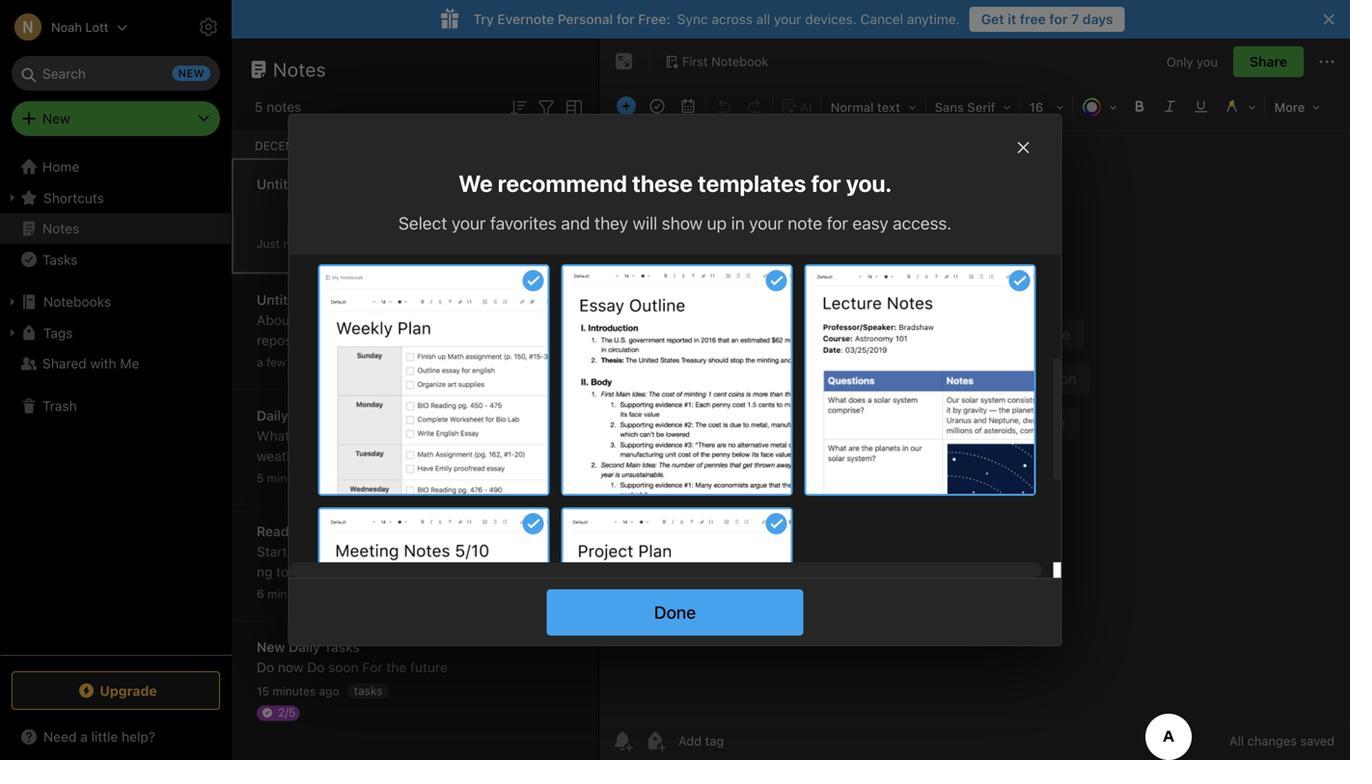 Task type: vqa. For each thing, say whether or not it's contained in the screenshot.
...
no



Task type: describe. For each thing, give the bounding box(es) containing it.
1 template from the left
[[324, 312, 379, 328]]

notebooks
[[43, 294, 111, 310]]

important
[[461, 333, 522, 349]]

you're
[[364, 585, 403, 601]]

minutes up and...
[[289, 356, 333, 369]]

upgrade
[[100, 683, 157, 699]]

ago down soon
[[319, 685, 339, 699]]

6
[[257, 588, 264, 601]]

2 well? from the left
[[542, 428, 573, 444]]

all
[[1230, 734, 1245, 749]]

shared with me link
[[0, 349, 231, 379]]

for inside button
[[1050, 11, 1068, 27]]

notes
[[267, 99, 302, 115]]

most
[[427, 333, 458, 349]]

untitled about this template use this template as a central repository to collect all the most important infor mation about your trips. complete the information below and...
[[257, 292, 568, 389]]

shortcuts
[[43, 190, 104, 206]]

if
[[352, 585, 360, 601]]

tags
[[43, 325, 73, 341]]

0 vertical spatial 5
[[255, 99, 263, 115]]

(and
[[291, 544, 319, 560]]

read
[[292, 564, 320, 580]]

reading
[[406, 585, 453, 601]]

your left note
[[750, 213, 784, 234]]

0 vertical spatial notes
[[273, 58, 326, 81]]

notebooks link
[[0, 287, 231, 318]]

for left you.
[[811, 170, 842, 197]]

i
[[373, 449, 377, 464]]

untitled for untitled
[[257, 176, 308, 192]]

go
[[522, 428, 538, 444]]

shortcuts button
[[0, 182, 231, 213]]

first notebook button
[[659, 48, 776, 75]]

luck
[[460, 449, 485, 464]]

all up keep
[[365, 544, 379, 560]]

tasks
[[354, 685, 383, 698]]

task image
[[644, 93, 671, 120]]

0 horizontal spatial a
[[257, 356, 263, 369]]

up
[[707, 213, 727, 234]]

evernote
[[498, 11, 554, 27]]

devices.
[[805, 11, 857, 27]]

new for new
[[42, 111, 70, 126]]

information
[[497, 353, 568, 369]]

select your favorites and they will show up in your note for easy access.
[[399, 213, 952, 234]]

bold image
[[1126, 93, 1153, 120]]

trips.
[[374, 353, 405, 369]]

few
[[266, 356, 286, 369]]

done
[[654, 602, 696, 623]]

personal
[[558, 11, 613, 27]]

and...
[[297, 373, 332, 389]]

7
[[1072, 11, 1080, 27]]

get it free for 7 days
[[982, 11, 1114, 27]]

your inside untitled about this template use this template as a central repository to collect all the most important infor mation about your trips. complete the information below and...
[[342, 353, 370, 369]]

templates
[[698, 170, 807, 197]]

italic image
[[1157, 93, 1184, 120]]

infor
[[525, 333, 560, 349]]

the down use
[[403, 333, 423, 349]]

to inside untitled about this template use this template as a central repository to collect all the most important infor mation about your trips. complete the information below and...
[[324, 333, 336, 349]]

try evernote personal for free: sync across all your devices. cancel anytime.
[[474, 11, 960, 27]]

note
[[788, 213, 823, 234]]

your down the we
[[452, 213, 486, 234]]

central
[[524, 312, 568, 328]]

repository
[[257, 333, 320, 349]]

wanti
[[527, 544, 566, 560]]

me
[[120, 356, 139, 372]]

cancel
[[861, 11, 904, 27]]

favorites
[[490, 213, 557, 234]]

get
[[982, 11, 1005, 27]]

settings image
[[197, 15, 220, 39]]

collect
[[340, 333, 382, 349]]

minutes up 2/5
[[273, 685, 316, 699]]

these
[[632, 170, 693, 197]]

start (and finish) all the books you've been wanti ng to read and keep your ideas about them all in one place. tip: if you're reading a physical book, take pictu...
[[257, 544, 566, 621]]

insert image
[[612, 93, 641, 120]]

complete
[[409, 353, 469, 369]]

saved
[[1301, 734, 1335, 749]]

add a reminder image
[[611, 730, 634, 753]]

font size image
[[1023, 93, 1071, 120]]

share button
[[1234, 46, 1304, 77]]

sync
[[678, 11, 708, 27]]

a inside start (and finish) all the books you've been wanti ng to read and keep your ideas about them all in one place. tip: if you're reading a physical book, take pictu...
[[457, 585, 464, 601]]

it
[[1008, 11, 1017, 27]]

1 do from the left
[[257, 660, 274, 676]]

only you
[[1167, 54, 1218, 69]]

note window element
[[600, 39, 1351, 761]]

with
[[90, 356, 116, 372]]

future
[[410, 660, 448, 676]]

1 vertical spatial notes
[[42, 221, 79, 237]]

a inside untitled about this template use this template as a central repository to collect all the most important infor mation about your trips. complete the information below and...
[[513, 312, 521, 328]]

shared
[[42, 356, 87, 372]]

select
[[399, 213, 447, 234]]

share
[[1250, 54, 1288, 70]]

stock
[[362, 428, 396, 444]]

tags button
[[0, 318, 231, 349]]

only
[[1167, 54, 1194, 69]]

try
[[474, 11, 494, 27]]

5 inside daily reflection what went well? stock market what didn't go well? weather what can i improve on? luck 5 minutes ago
[[257, 472, 264, 485]]

5 notes
[[255, 99, 302, 115]]

minutes up take
[[267, 588, 311, 601]]

anytime.
[[907, 11, 960, 27]]

tip:
[[325, 585, 348, 601]]

access.
[[893, 213, 952, 234]]

for left free:
[[617, 11, 635, 27]]

now for do
[[278, 660, 304, 676]]



Task type: locate. For each thing, give the bounding box(es) containing it.
and up tip: at bottom
[[324, 564, 347, 580]]

now
[[283, 237, 306, 251], [278, 660, 304, 676]]

1 untitled from the top
[[257, 176, 308, 192]]

ago down collect
[[336, 356, 356, 369]]

place.
[[284, 585, 321, 601]]

1 vertical spatial 5
[[257, 472, 264, 485]]

minutes inside daily reflection what went well? stock market what didn't go well? weather what can i improve on? luck 5 minutes ago
[[267, 472, 311, 485]]

underline image
[[1188, 93, 1215, 120]]

0 vertical spatial a
[[513, 312, 521, 328]]

about inside untitled about this template use this template as a central repository to collect all the most important infor mation about your trips. complete the information below and...
[[303, 353, 339, 369]]

recommend
[[498, 170, 628, 197]]

0 horizontal spatial notes
[[42, 221, 79, 237]]

untitled
[[257, 176, 308, 192], [257, 292, 308, 308]]

0 horizontal spatial in
[[545, 564, 556, 580]]

1 vertical spatial new
[[257, 640, 285, 656]]

now up 15 minutes ago
[[278, 660, 304, 676]]

0 vertical spatial untitled
[[257, 176, 308, 192]]

to inside start (and finish) all the books you've been wanti ng to read and keep your ideas about them all in one place. tip: if you're reading a physical book, take pictu...
[[276, 564, 289, 580]]

finish)
[[323, 544, 361, 560]]

you
[[1197, 54, 1218, 69]]

1 vertical spatial about
[[453, 564, 488, 580]]

they
[[595, 213, 629, 234]]

expand tags image
[[5, 325, 20, 341]]

for left 7
[[1050, 11, 1068, 27]]

notes link
[[0, 213, 231, 244]]

been
[[492, 544, 523, 560]]

daily reflection what went well? stock market what didn't go well? weather what can i improve on? luck 5 minutes ago
[[257, 408, 573, 485]]

1 horizontal spatial this
[[411, 312, 433, 328]]

1 horizontal spatial and
[[561, 213, 590, 234]]

notes
[[273, 58, 326, 81], [42, 221, 79, 237]]

a
[[513, 312, 521, 328], [257, 356, 263, 369], [457, 585, 464, 601]]

1 horizontal spatial new
[[257, 640, 285, 656]]

Search text field
[[25, 56, 207, 91]]

0 horizontal spatial and
[[324, 564, 347, 580]]

untitled up about
[[257, 292, 308, 308]]

font family image
[[928, 93, 1018, 120]]

start
[[257, 544, 287, 560]]

0 vertical spatial now
[[283, 237, 306, 251]]

ng
[[257, 544, 566, 580]]

about
[[303, 353, 339, 369], [453, 564, 488, 580]]

in right up
[[732, 213, 745, 234]]

improve
[[380, 449, 430, 464]]

daily down the pictu...
[[289, 640, 320, 656]]

1 vertical spatial a
[[257, 356, 263, 369]]

do now do soon for the future
[[257, 660, 448, 676]]

0 horizontal spatial daily
[[257, 408, 288, 424]]

shared with me
[[42, 356, 139, 372]]

and
[[561, 213, 590, 234], [324, 564, 347, 580]]

1 vertical spatial now
[[278, 660, 304, 676]]

new inside popup button
[[42, 111, 70, 126]]

0 vertical spatial about
[[303, 353, 339, 369]]

across
[[712, 11, 753, 27]]

well? right go
[[542, 428, 573, 444]]

below
[[257, 373, 294, 389]]

first
[[683, 54, 708, 69]]

tree containing home
[[0, 152, 232, 655]]

your left devices.
[[774, 11, 802, 27]]

0 horizontal spatial do
[[257, 660, 274, 676]]

new button
[[12, 101, 220, 136]]

all up book,
[[528, 564, 541, 580]]

tasks button
[[0, 244, 231, 275]]

2 horizontal spatial a
[[513, 312, 521, 328]]

2 this from the left
[[411, 312, 433, 328]]

well?
[[327, 428, 358, 444], [542, 428, 573, 444]]

0 vertical spatial to
[[324, 333, 336, 349]]

what up weather
[[257, 428, 290, 444]]

5 down weather
[[257, 472, 264, 485]]

0 horizontal spatial well?
[[327, 428, 358, 444]]

ago up the pictu...
[[314, 588, 334, 601]]

the right for
[[387, 660, 407, 676]]

well? up can
[[327, 428, 358, 444]]

and left they
[[561, 213, 590, 234]]

add tag image
[[644, 730, 667, 753]]

all up trips.
[[385, 333, 399, 349]]

all
[[757, 11, 771, 27], [385, 333, 399, 349], [365, 544, 379, 560], [528, 564, 541, 580]]

now for just
[[283, 237, 306, 251]]

1 vertical spatial tasks
[[324, 640, 360, 656]]

0 vertical spatial in
[[732, 213, 745, 234]]

15 minutes ago
[[257, 685, 339, 699]]

and inside start (and finish) all the books you've been wanti ng to read and keep your ideas about them all in one place. tip: if you're reading a physical book, take pictu...
[[324, 564, 347, 580]]

soon
[[328, 660, 359, 676]]

do up '15'
[[257, 660, 274, 676]]

the inside start (and finish) all the books you've been wanti ng to read and keep your ideas about them all in one place. tip: if you're reading a physical book, take pictu...
[[383, 544, 403, 560]]

about up and...
[[303, 353, 339, 369]]

2 vertical spatial a
[[457, 585, 464, 601]]

1 horizontal spatial what
[[311, 449, 343, 464]]

1 horizontal spatial do
[[307, 660, 325, 676]]

to left collect
[[324, 333, 336, 349]]

in inside start (and finish) all the books you've been wanti ng to read and keep your ideas about them all in one place. tip: if you're reading a physical book, take pictu...
[[545, 564, 556, 580]]

what
[[257, 428, 290, 444], [446, 428, 479, 444], [311, 449, 343, 464]]

will
[[633, 213, 658, 234]]

this right use
[[411, 312, 433, 328]]

the down important
[[473, 353, 493, 369]]

1 horizontal spatial daily
[[289, 640, 320, 656]]

1 horizontal spatial a
[[457, 585, 464, 601]]

0 vertical spatial tasks
[[42, 252, 78, 268]]

1 horizontal spatial tasks
[[324, 640, 360, 656]]

5
[[255, 99, 263, 115], [257, 472, 264, 485]]

1 vertical spatial daily
[[289, 640, 320, 656]]

2 untitled from the top
[[257, 292, 308, 308]]

just
[[257, 237, 280, 251]]

ago inside daily reflection what went well? stock market what didn't go well? weather what can i improve on? luck 5 minutes ago
[[314, 472, 334, 485]]

1 vertical spatial in
[[545, 564, 556, 580]]

list
[[312, 524, 331, 540]]

untitled up just now
[[257, 176, 308, 192]]

daily down below
[[257, 408, 288, 424]]

your up you're
[[385, 564, 412, 580]]

2 template from the left
[[437, 312, 492, 328]]

keep
[[351, 564, 381, 580]]

template up collect
[[324, 312, 379, 328]]

went
[[293, 428, 323, 444]]

trash link
[[0, 391, 231, 422]]

reflection
[[292, 408, 353, 424]]

trash
[[42, 398, 77, 414]]

this up "repository"
[[298, 312, 321, 328]]

your inside start (and finish) all the books you've been wanti ng to read and keep your ideas about them all in one place. tip: if you're reading a physical book, take pictu...
[[385, 564, 412, 580]]

0 vertical spatial daily
[[257, 408, 288, 424]]

2 do from the left
[[307, 660, 325, 676]]

ago
[[336, 356, 356, 369], [314, 472, 334, 485], [314, 588, 334, 601], [319, 685, 339, 699]]

minutes down weather
[[267, 472, 311, 485]]

0 horizontal spatial about
[[303, 353, 339, 369]]

template up most on the top of page
[[437, 312, 492, 328]]

5 left 'notes'
[[255, 99, 263, 115]]

expand notebooks image
[[5, 294, 20, 310]]

about down you've
[[453, 564, 488, 580]]

free
[[1020, 11, 1046, 27]]

physical
[[468, 585, 519, 601]]

as
[[496, 312, 510, 328]]

get it free for 7 days button
[[970, 7, 1125, 32]]

the left books
[[383, 544, 403, 560]]

a right as
[[513, 312, 521, 328]]

font color image
[[1076, 93, 1125, 120]]

highlight image
[[1217, 93, 1264, 120]]

1 well? from the left
[[327, 428, 358, 444]]

notes down the shortcuts
[[42, 221, 79, 237]]

tree
[[0, 152, 232, 655]]

a right reading
[[457, 585, 464, 601]]

0 horizontal spatial to
[[276, 564, 289, 580]]

about
[[257, 312, 294, 328]]

2/5
[[278, 706, 296, 720]]

new down take
[[257, 640, 285, 656]]

0 vertical spatial and
[[561, 213, 590, 234]]

tasks inside "button"
[[42, 252, 78, 268]]

0 horizontal spatial template
[[324, 312, 379, 328]]

first notebook
[[683, 54, 769, 69]]

more image
[[1268, 93, 1328, 120]]

untitled for untitled about this template use this template as a central repository to collect all the most important infor mation about your trips. complete the information below and...
[[257, 292, 308, 308]]

calendar event image
[[675, 93, 702, 120]]

0 horizontal spatial this
[[298, 312, 321, 328]]

daily inside daily reflection what went well? stock market what didn't go well? weather what can i improve on? luck 5 minutes ago
[[257, 408, 288, 424]]

new up home at the top left
[[42, 111, 70, 126]]

to
[[324, 333, 336, 349], [276, 564, 289, 580]]

1 this from the left
[[298, 312, 321, 328]]

2 horizontal spatial what
[[446, 428, 479, 444]]

home link
[[0, 152, 232, 182]]

1 vertical spatial untitled
[[257, 292, 308, 308]]

take
[[257, 605, 283, 621]]

ago down went
[[314, 472, 334, 485]]

mation
[[257, 333, 560, 369]]

close image
[[1012, 136, 1036, 159]]

1 horizontal spatial to
[[324, 333, 336, 349]]

new daily tasks
[[257, 640, 360, 656]]

just now
[[257, 237, 306, 251]]

0 horizontal spatial new
[[42, 111, 70, 126]]

0 vertical spatial new
[[42, 111, 70, 126]]

untitled inside untitled about this template use this template as a central repository to collect all the most important infor mation about your trips. complete the information below and...
[[257, 292, 308, 308]]

new for new daily tasks
[[257, 640, 285, 656]]

6 minutes ago
[[257, 588, 334, 601]]

1 horizontal spatial notes
[[273, 58, 326, 81]]

for right note
[[827, 213, 849, 234]]

expand note image
[[613, 50, 636, 73]]

you've
[[448, 544, 489, 560]]

in down 'wanti'
[[545, 564, 556, 580]]

to down start
[[276, 564, 289, 580]]

tasks up soon
[[324, 640, 360, 656]]

0 horizontal spatial what
[[257, 428, 290, 444]]

what down went
[[311, 449, 343, 464]]

daily
[[257, 408, 288, 424], [289, 640, 320, 656]]

notes up 'notes'
[[273, 58, 326, 81]]

can
[[347, 449, 370, 464]]

didn't
[[483, 428, 519, 444]]

you.
[[846, 170, 892, 197]]

on?
[[434, 449, 456, 464]]

use
[[383, 312, 407, 328]]

changes
[[1248, 734, 1298, 749]]

days
[[1083, 11, 1114, 27]]

we recommend these templates for you.
[[459, 170, 892, 197]]

0 horizontal spatial tasks
[[42, 252, 78, 268]]

about inside start (and finish) all the books you've been wanti ng to read and keep your ideas about them all in one place. tip: if you're reading a physical book, take pictu...
[[453, 564, 488, 580]]

note preview image
[[320, 266, 548, 494], [563, 266, 791, 494], [807, 266, 1035, 494], [320, 510, 548, 738], [563, 510, 791, 738]]

1 vertical spatial to
[[276, 564, 289, 580]]

weather
[[257, 449, 307, 464]]

market
[[399, 428, 443, 444]]

easy
[[853, 213, 889, 234]]

all right across
[[757, 11, 771, 27]]

now right just
[[283, 237, 306, 251]]

a left few
[[257, 356, 263, 369]]

what up luck
[[446, 428, 479, 444]]

all inside untitled about this template use this template as a central repository to collect all the most important infor mation about your trips. complete the information below and...
[[385, 333, 399, 349]]

1 horizontal spatial well?
[[542, 428, 573, 444]]

them
[[492, 564, 524, 580]]

1 horizontal spatial in
[[732, 213, 745, 234]]

Note Editor text field
[[600, 131, 1351, 721]]

None search field
[[25, 56, 207, 91]]

free:
[[638, 11, 671, 27]]

all changes saved
[[1230, 734, 1335, 749]]

1 vertical spatial and
[[324, 564, 347, 580]]

pictu...
[[287, 605, 330, 621]]

your down collect
[[342, 353, 370, 369]]

tasks up the "notebooks" on the top left
[[42, 252, 78, 268]]

ideas
[[416, 564, 449, 580]]

1 horizontal spatial about
[[453, 564, 488, 580]]

1 horizontal spatial template
[[437, 312, 492, 328]]

reading list
[[257, 524, 331, 540]]

heading level image
[[824, 93, 924, 120]]

a few minutes ago
[[257, 356, 356, 369]]

notebook
[[712, 54, 769, 69]]

do down new daily tasks
[[307, 660, 325, 676]]



